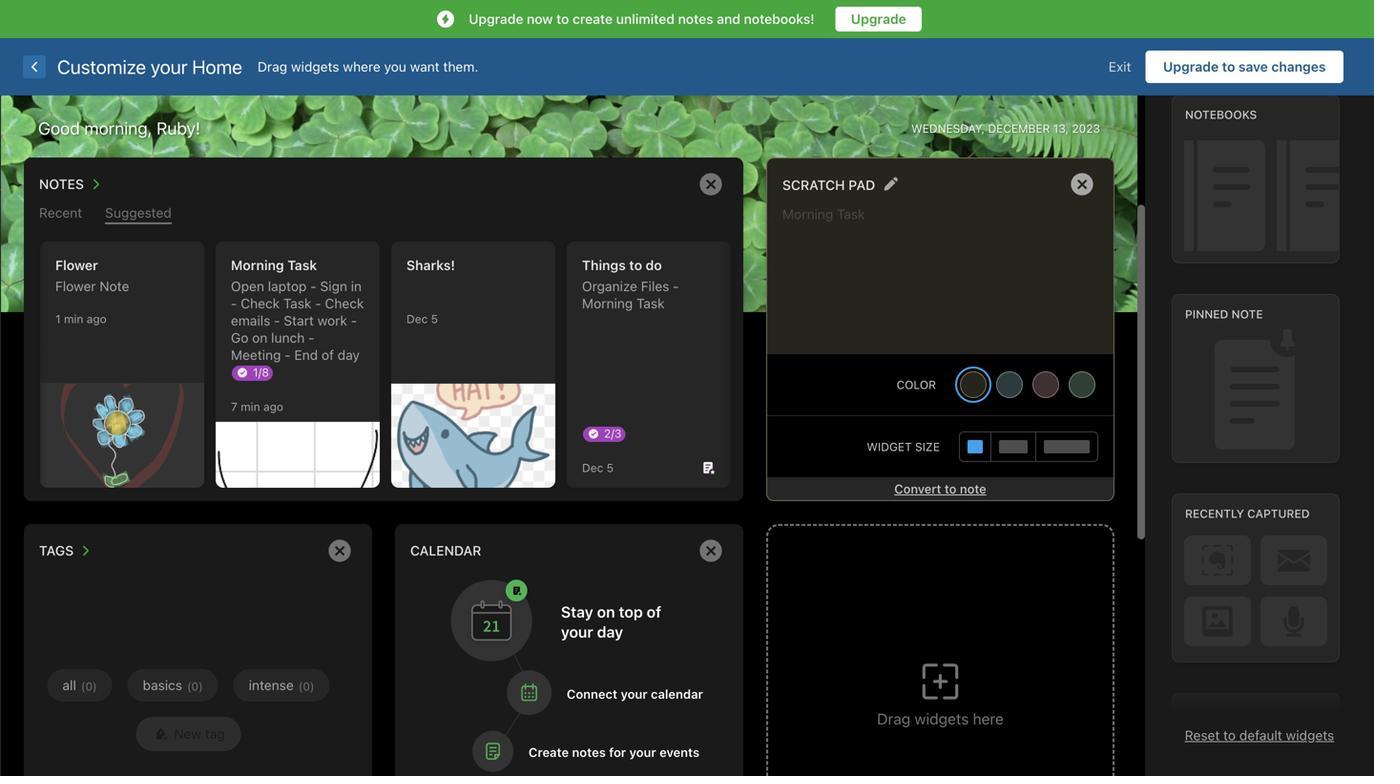 Task type: describe. For each thing, give the bounding box(es) containing it.
create
[[573, 11, 613, 27]]

2 remove image from the left
[[1063, 165, 1102, 203]]

2023
[[1072, 122, 1101, 135]]

notebooks
[[1186, 108, 1257, 121]]

widgets for where
[[291, 59, 339, 74]]

them.
[[443, 59, 479, 74]]

good morning, ruby!
[[38, 118, 200, 138]]

drag widgets here
[[877, 710, 1004, 728]]

upgrade for upgrade
[[851, 11, 907, 27]]

ruby!
[[157, 118, 200, 138]]

upgrade now to create unlimited notes and notebooks!
[[469, 11, 815, 27]]

widget size small image
[[968, 440, 983, 453]]

1 remove image from the left
[[692, 165, 730, 203]]

1 horizontal spatial pad
[[1243, 706, 1266, 719]]

want
[[410, 59, 440, 74]]

reset to default widgets button
[[1185, 727, 1335, 743]]

save
[[1239, 59, 1268, 74]]

upgrade to save changes
[[1164, 59, 1326, 74]]

widget size
[[867, 440, 940, 453]]

here
[[973, 710, 1004, 728]]

exit button
[[1095, 51, 1146, 83]]

december
[[988, 122, 1050, 135]]

scratch pad button
[[783, 172, 876, 196]]

unlimited
[[616, 11, 675, 27]]

note
[[960, 482, 987, 496]]

changes
[[1272, 59, 1326, 74]]

to for upgrade to save changes
[[1222, 59, 1236, 74]]

drag widgets where you want them.
[[258, 59, 479, 74]]

you
[[384, 59, 407, 74]]

1 vertical spatial scratch pad
[[1186, 706, 1266, 719]]

upgrade for upgrade to save changes
[[1164, 59, 1219, 74]]

notebooks!
[[744, 11, 815, 27]]

upgrade to save changes button
[[1146, 51, 1344, 83]]

where
[[343, 59, 381, 74]]

1 remove image from the left
[[321, 532, 359, 570]]

convert to note
[[895, 482, 987, 496]]

recently captured
[[1186, 507, 1310, 520]]

and
[[717, 11, 741, 27]]



Task type: locate. For each thing, give the bounding box(es) containing it.
to right now
[[557, 11, 569, 27]]

0 vertical spatial scratch pad
[[783, 177, 876, 193]]

0 horizontal spatial upgrade
[[469, 11, 523, 27]]

wednesday,
[[912, 122, 985, 135]]

0 horizontal spatial pad
[[849, 177, 876, 193]]

default
[[1240, 727, 1283, 743]]

1 horizontal spatial drag
[[877, 710, 911, 728]]

widgets left the where
[[291, 59, 339, 74]]

1 horizontal spatial remove image
[[692, 532, 730, 570]]

scratch pad up the reset
[[1186, 706, 1266, 719]]

color
[[897, 378, 936, 391]]

drag for drag widgets where you want them.
[[258, 59, 287, 74]]

upgrade
[[469, 11, 523, 27], [851, 11, 907, 27], [1164, 59, 1219, 74]]

2 horizontal spatial upgrade
[[1164, 59, 1219, 74]]

1 horizontal spatial upgrade
[[851, 11, 907, 27]]

scratch inside button
[[783, 177, 845, 193]]

1 horizontal spatial widgets
[[915, 710, 969, 728]]

remove image
[[321, 532, 359, 570], [692, 532, 730, 570]]

upgrade inside button
[[851, 11, 907, 27]]

scratch pad
[[783, 177, 876, 193], [1186, 706, 1266, 719]]

upgrade for upgrade now to create unlimited notes and notebooks!
[[469, 11, 523, 27]]

0 horizontal spatial drag
[[258, 59, 287, 74]]

0 vertical spatial scratch
[[783, 177, 845, 193]]

pinned
[[1186, 307, 1229, 321]]

widget size medium image
[[999, 440, 1028, 453]]

upgrade button
[[836, 7, 922, 31]]

customize your home
[[57, 55, 242, 78]]

2 remove image from the left
[[692, 532, 730, 570]]

0 horizontal spatial remove image
[[321, 532, 359, 570]]

widgets right default
[[1286, 727, 1335, 743]]

reset to default widgets
[[1185, 727, 1335, 743]]

drag for drag widgets here
[[877, 710, 911, 728]]

remove image
[[692, 165, 730, 203], [1063, 165, 1102, 203]]

drag
[[258, 59, 287, 74], [877, 710, 911, 728]]

to left note
[[945, 482, 957, 496]]

1 vertical spatial pad
[[1243, 706, 1266, 719]]

home
[[192, 55, 242, 78]]

notes
[[678, 11, 714, 27]]

your
[[151, 55, 188, 78]]

pad
[[849, 177, 876, 193], [1243, 706, 1266, 719]]

widget size large image
[[1044, 440, 1090, 453]]

to right the reset
[[1224, 727, 1236, 743]]

note
[[1232, 307, 1263, 321]]

1 vertical spatial scratch
[[1186, 706, 1240, 719]]

0 vertical spatial pad
[[849, 177, 876, 193]]

pad inside button
[[849, 177, 876, 193]]

convert
[[895, 482, 942, 496]]

widgets left here
[[915, 710, 969, 728]]

0 horizontal spatial remove image
[[692, 165, 730, 203]]

to for convert to note
[[945, 482, 957, 496]]

13,
[[1054, 122, 1069, 135]]

1 horizontal spatial remove image
[[1063, 165, 1102, 203]]

widgets
[[291, 59, 339, 74], [915, 710, 969, 728], [1286, 727, 1335, 743]]

scratch pad left edit widget title image
[[783, 177, 876, 193]]

wednesday, december 13, 2023
[[912, 122, 1101, 135]]

convert to note button
[[767, 477, 1114, 500]]

size
[[915, 440, 940, 453]]

edit widget title image
[[884, 177, 898, 191]]

widget
[[867, 440, 912, 453]]

pad up reset to default widgets button
[[1243, 706, 1266, 719]]

pad left edit widget title image
[[849, 177, 876, 193]]

1 horizontal spatial scratch pad
[[1186, 706, 1266, 719]]

to left save
[[1222, 59, 1236, 74]]

scratch up the reset
[[1186, 706, 1240, 719]]

drag left here
[[877, 710, 911, 728]]

to
[[557, 11, 569, 27], [1222, 59, 1236, 74], [945, 482, 957, 496], [1224, 727, 1236, 743]]

now
[[527, 11, 553, 27]]

recently
[[1186, 507, 1245, 520]]

0 horizontal spatial scratch pad
[[783, 177, 876, 193]]

to for reset to default widgets
[[1224, 727, 1236, 743]]

scratch
[[783, 177, 845, 193], [1186, 706, 1240, 719]]

good
[[38, 118, 80, 138]]

customize
[[57, 55, 146, 78]]

2 horizontal spatial widgets
[[1286, 727, 1335, 743]]

exit
[[1109, 59, 1132, 74]]

0 vertical spatial drag
[[258, 59, 287, 74]]

1 horizontal spatial scratch
[[1186, 706, 1240, 719]]

0 horizontal spatial scratch
[[783, 177, 845, 193]]

1 vertical spatial drag
[[877, 710, 911, 728]]

scratch left edit widget title image
[[783, 177, 845, 193]]

upgrade inside button
[[1164, 59, 1219, 74]]

0 horizontal spatial widgets
[[291, 59, 339, 74]]

pinned note
[[1186, 307, 1263, 321]]

drag right home
[[258, 59, 287, 74]]

widgets for here
[[915, 710, 969, 728]]

morning,
[[84, 118, 152, 138]]

captured
[[1248, 507, 1310, 520]]

reset
[[1185, 727, 1220, 743]]



Task type: vqa. For each thing, say whether or not it's contained in the screenshot.
Insightful Tag Actions field
no



